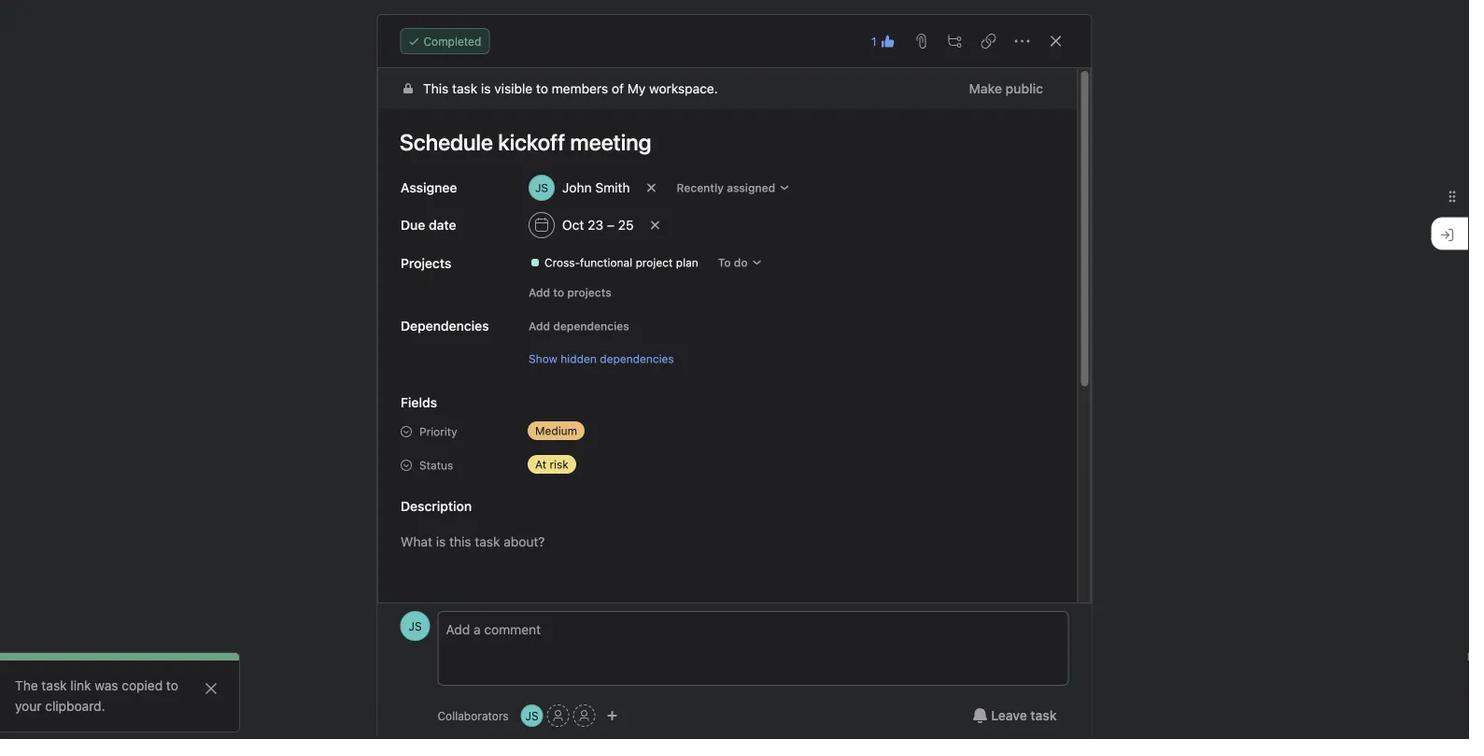 Task type: describe. For each thing, give the bounding box(es) containing it.
do
[[734, 256, 748, 269]]

functional
[[580, 256, 632, 269]]

to do button
[[709, 249, 771, 276]]

show hidden dependencies button
[[528, 350, 674, 366]]

at risk button
[[520, 451, 632, 477]]

make
[[969, 81, 1002, 96]]

john
[[562, 180, 592, 195]]

this task is visible to members of my workspace.
[[423, 81, 718, 96]]

task for link
[[42, 678, 67, 693]]

medium button
[[520, 418, 632, 444]]

–
[[607, 217, 614, 233]]

make public
[[969, 81, 1043, 96]]

was
[[95, 678, 118, 693]]

leave task button
[[961, 699, 1069, 733]]

1 button
[[866, 28, 901, 54]]

0 vertical spatial to
[[536, 81, 548, 96]]

show
[[528, 352, 557, 365]]

at
[[535, 458, 546, 471]]

cross-functional project plan link
[[522, 253, 706, 272]]

hidden
[[560, 352, 596, 365]]

smith
[[595, 180, 630, 195]]

make public button
[[957, 72, 1055, 106]]

25
[[618, 217, 634, 233]]

recently assigned button
[[668, 175, 799, 201]]

copied
[[122, 678, 163, 693]]

collapse task pane image
[[1049, 34, 1064, 49]]

add or remove collaborators image
[[607, 710, 618, 721]]

dependencies inside add dependencies button
[[553, 320, 629, 333]]

23
[[587, 217, 603, 233]]

to
[[718, 256, 731, 269]]

dependencies
[[400, 318, 489, 334]]

status
[[419, 459, 453, 472]]

assignee
[[400, 180, 457, 195]]

project
[[635, 256, 673, 269]]

to do
[[718, 256, 748, 269]]

main content inside schedule kickoff meeting dialog
[[378, 68, 1078, 739]]

projects
[[400, 256, 451, 271]]

clear due date image
[[649, 220, 661, 231]]

more actions for this task image
[[1015, 34, 1030, 49]]

oct
[[562, 217, 584, 233]]

plan
[[676, 256, 698, 269]]

description
[[400, 498, 472, 514]]

to inside the task link was copied to your clipboard.
[[166, 678, 178, 693]]

john smith
[[562, 180, 630, 195]]

cross-functional project plan
[[544, 256, 698, 269]]

leave task
[[992, 708, 1057, 723]]

workspace.
[[649, 81, 718, 96]]

dependencies inside show hidden dependencies button
[[600, 352, 674, 365]]

completed
[[424, 35, 482, 48]]

1 horizontal spatial js button
[[521, 705, 543, 727]]

0 vertical spatial js button
[[400, 611, 430, 641]]

link
[[70, 678, 91, 693]]

members
[[551, 81, 608, 96]]

public
[[1005, 81, 1043, 96]]



Task type: vqa. For each thing, say whether or not it's contained in the screenshot.
Bulleted List Icon
no



Task type: locate. For each thing, give the bounding box(es) containing it.
close image
[[204, 681, 219, 696]]

leave
[[992, 708, 1028, 723]]

assigned
[[727, 181, 775, 194]]

completed button
[[400, 28, 490, 54]]

to down cross-
[[553, 286, 564, 299]]

1 vertical spatial js
[[526, 709, 539, 722]]

js button
[[400, 611, 430, 641], [521, 705, 543, 727]]

dependencies
[[553, 320, 629, 333], [600, 352, 674, 365]]

fields
[[400, 395, 437, 410]]

1 horizontal spatial task
[[452, 81, 477, 96]]

2 horizontal spatial to
[[553, 286, 564, 299]]

john smith button
[[520, 171, 638, 205]]

to
[[536, 81, 548, 96], [553, 286, 564, 299], [166, 678, 178, 693]]

add
[[528, 286, 550, 299], [528, 320, 550, 333]]

dependencies up show hidden dependencies button
[[553, 320, 629, 333]]

add down cross-
[[528, 286, 550, 299]]

2 vertical spatial to
[[166, 678, 178, 693]]

1 vertical spatial task
[[42, 678, 67, 693]]

task left "is"
[[452, 81, 477, 96]]

1 horizontal spatial js
[[526, 709, 539, 722]]

add for add to projects
[[528, 286, 550, 299]]

1 add from the top
[[528, 286, 550, 299]]

task for is
[[452, 81, 477, 96]]

main content containing this task is visible to members of my workspace.
[[378, 68, 1078, 739]]

2 vertical spatial task
[[1031, 708, 1057, 723]]

add dependencies
[[528, 320, 629, 333]]

at risk
[[535, 458, 568, 471]]

add subtask image
[[948, 34, 963, 49]]

priority
[[419, 425, 457, 438]]

1 horizontal spatial to
[[536, 81, 548, 96]]

0 vertical spatial task
[[452, 81, 477, 96]]

task left link
[[42, 678, 67, 693]]

visible
[[494, 81, 532, 96]]

task inside leave task 'button'
[[1031, 708, 1057, 723]]

schedule kickoff meeting dialog
[[378, 15, 1092, 739]]

0 vertical spatial dependencies
[[553, 320, 629, 333]]

0 vertical spatial js
[[409, 619, 422, 633]]

this
[[423, 81, 448, 96]]

to right the visible
[[536, 81, 548, 96]]

task
[[452, 81, 477, 96], [42, 678, 67, 693], [1031, 708, 1057, 723]]

add up 'show'
[[528, 320, 550, 333]]

js
[[409, 619, 422, 633], [526, 709, 539, 722]]

risk
[[549, 458, 568, 471]]

oct 23 – 25
[[562, 217, 634, 233]]

1 vertical spatial dependencies
[[600, 352, 674, 365]]

Task Name text field
[[387, 121, 1055, 164]]

1 vertical spatial to
[[553, 286, 564, 299]]

the task link was copied to your clipboard.
[[15, 678, 178, 714]]

medium
[[535, 424, 577, 437]]

recently assigned
[[677, 181, 775, 194]]

task right the leave
[[1031, 708, 1057, 723]]

add to projects
[[528, 286, 611, 299]]

recently
[[677, 181, 724, 194]]

of
[[611, 81, 624, 96]]

your
[[15, 698, 42, 714]]

show hidden dependencies
[[528, 352, 674, 365]]

task inside the task link was copied to your clipboard.
[[42, 678, 67, 693]]

due date
[[400, 217, 456, 233]]

remove assignee image
[[646, 182, 657, 193]]

collaborators
[[438, 709, 509, 722]]

1 vertical spatial js button
[[521, 705, 543, 727]]

to inside button
[[553, 286, 564, 299]]

0 horizontal spatial js
[[409, 619, 422, 633]]

add for add dependencies
[[528, 320, 550, 333]]

is
[[481, 81, 491, 96]]

my
[[627, 81, 645, 96]]

0 vertical spatial add
[[528, 286, 550, 299]]

0 horizontal spatial js button
[[400, 611, 430, 641]]

0 horizontal spatial task
[[42, 678, 67, 693]]

add dependencies button
[[520, 313, 637, 339]]

main content
[[378, 68, 1078, 739]]

add to projects button
[[520, 279, 620, 306]]

to right copied
[[166, 678, 178, 693]]

2 add from the top
[[528, 320, 550, 333]]

2 horizontal spatial task
[[1031, 708, 1057, 723]]

1
[[872, 35, 877, 48]]

clipboard.
[[45, 698, 105, 714]]

the
[[15, 678, 38, 693]]

cross-
[[544, 256, 580, 269]]

0 horizontal spatial to
[[166, 678, 178, 693]]

1 vertical spatial add
[[528, 320, 550, 333]]

dependencies right 'hidden'
[[600, 352, 674, 365]]

attachments: add a file to this task, schedule kickoff meeting image
[[914, 34, 929, 49]]

projects
[[567, 286, 611, 299]]

copy task link image
[[982, 34, 996, 49]]



